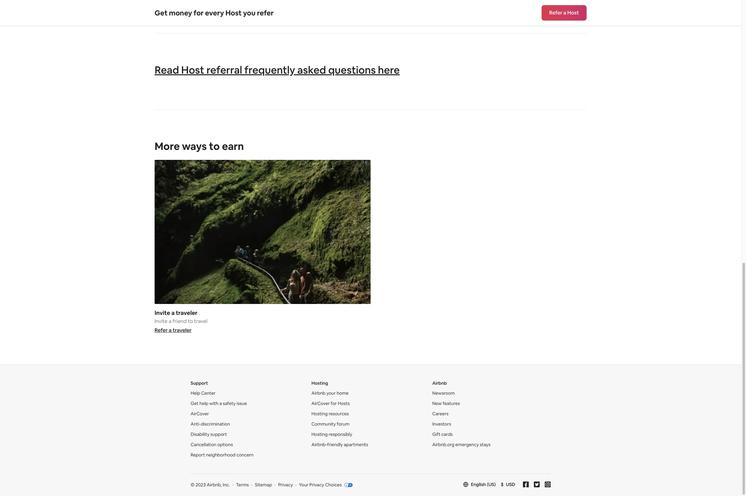 Task type: describe. For each thing, give the bounding box(es) containing it.
friendly
[[327, 442, 343, 448]]

new features
[[433, 401, 460, 406]]

airbnb-friendly apartments
[[312, 442, 369, 448]]

refer a host
[[550, 9, 579, 16]]

airbnb.org emergency stays
[[433, 442, 491, 448]]

2023
[[196, 482, 206, 488]]

read host referral frequently asked questions here
[[155, 63, 400, 77]]

cancellation options link
[[191, 442, 233, 448]]

english (us)
[[471, 482, 496, 487]]

aircover for aircover for hosts
[[312, 401, 330, 406]]

newsroom
[[433, 390, 455, 396]]

issue
[[237, 401, 247, 406]]

choices
[[325, 482, 342, 488]]

support
[[211, 431, 227, 437]]

support
[[191, 380, 208, 386]]

aircover link
[[191, 411, 209, 417]]

0 horizontal spatial for
[[194, 8, 204, 17]]

gift
[[433, 431, 441, 437]]

hosting for hosting
[[312, 380, 328, 386]]

new features link
[[433, 401, 460, 406]]

refer inside button
[[550, 9, 563, 16]]

2 privacy from the left
[[310, 482, 324, 488]]

sitemap link
[[255, 482, 272, 488]]

invite a traveler image
[[155, 160, 371, 304]]

airbnb your home link
[[312, 390, 349, 396]]

usd
[[507, 482, 516, 487]]

you
[[243, 8, 256, 17]]

help center link
[[191, 390, 216, 396]]

hosting for hosting resources
[[312, 411, 328, 417]]

aircover for hosts link
[[312, 401, 350, 406]]

cancellation
[[191, 442, 217, 448]]

airbnb for airbnb
[[433, 380, 447, 386]]

airbnb,
[[207, 482, 222, 488]]

report neighborhood concern
[[191, 452, 254, 458]]

navigate to facebook image
[[523, 482, 529, 487]]

center
[[201, 390, 216, 396]]

hosting for hosting responsibly
[[312, 431, 328, 437]]

your privacy choices
[[299, 482, 342, 488]]

investors link
[[433, 421, 452, 427]]

0 vertical spatial traveler
[[176, 309, 198, 317]]

get for get help with a safety issue
[[191, 401, 199, 406]]

community
[[312, 421, 336, 427]]

1 horizontal spatial to
[[209, 140, 220, 153]]

every
[[205, 8, 224, 17]]

anti-discrimination link
[[191, 421, 230, 427]]

1 privacy from the left
[[278, 482, 293, 488]]

airbnb.org
[[433, 442, 455, 448]]

hosts
[[338, 401, 350, 406]]

hosting responsibly
[[312, 431, 353, 437]]

0 horizontal spatial host
[[181, 63, 204, 77]]

airbnb.org emergency stays link
[[433, 442, 491, 448]]

referral
[[207, 63, 242, 77]]

©
[[191, 482, 195, 488]]

options
[[218, 442, 233, 448]]

sitemap
[[255, 482, 272, 488]]

get help with a safety issue
[[191, 401, 247, 406]]

report
[[191, 452, 205, 458]]

host inside button
[[568, 9, 579, 16]]

careers
[[433, 411, 449, 417]]

airbnb for airbnb your home
[[312, 390, 326, 396]]

$ usd
[[501, 482, 516, 487]]

questions
[[329, 63, 376, 77]]

neighborhood
[[206, 452, 236, 458]]

privacy link
[[278, 482, 293, 488]]

gift cards
[[433, 431, 453, 437]]

english (us) button
[[464, 482, 496, 487]]

your
[[299, 482, 309, 488]]

gift cards link
[[433, 431, 453, 437]]

airbnb your home
[[312, 390, 349, 396]]

aircover for hosts
[[312, 401, 350, 406]]



Task type: vqa. For each thing, say whether or not it's contained in the screenshot.
the leftmost Refer
yes



Task type: locate. For each thing, give the bounding box(es) containing it.
investors
[[433, 421, 452, 427]]

navigate to instagram image
[[545, 482, 551, 487]]

© 2023 airbnb, inc.
[[191, 482, 230, 488]]

0 horizontal spatial refer
[[155, 327, 168, 334]]

0 vertical spatial airbnb
[[433, 380, 447, 386]]

1 vertical spatial traveler
[[173, 327, 192, 334]]

to left travel at the left bottom of the page
[[188, 318, 193, 325]]

a inside refer a host button
[[564, 9, 567, 16]]

1 vertical spatial to
[[188, 318, 193, 325]]

privacy left 'your'
[[278, 482, 293, 488]]

0 horizontal spatial privacy
[[278, 482, 293, 488]]

aircover down airbnb your home link
[[312, 401, 330, 406]]

read host referral frequently asked questions here link
[[155, 63, 400, 77]]

airbnb up newsroom
[[433, 380, 447, 386]]

hosting
[[312, 380, 328, 386], [312, 411, 328, 417], [312, 431, 328, 437]]

airbnb left your
[[312, 390, 326, 396]]

your privacy choices link
[[299, 482, 353, 488]]

0 vertical spatial refer
[[550, 9, 563, 16]]

read
[[155, 63, 179, 77]]

stays
[[480, 442, 491, 448]]

for left every
[[194, 8, 204, 17]]

0 vertical spatial hosting
[[312, 380, 328, 386]]

1 vertical spatial get
[[191, 401, 199, 406]]

hosting up community
[[312, 411, 328, 417]]

report neighborhood concern link
[[191, 452, 254, 458]]

2 horizontal spatial host
[[568, 9, 579, 16]]

travel
[[194, 318, 208, 325]]

2 hosting from the top
[[312, 411, 328, 417]]

2 vertical spatial hosting
[[312, 431, 328, 437]]

0 vertical spatial invite
[[155, 309, 170, 317]]

newsroom link
[[433, 390, 455, 396]]

get left money
[[155, 8, 168, 17]]

refer a host button
[[542, 5, 587, 21]]

$
[[501, 482, 504, 487]]

hosting resources link
[[312, 411, 349, 417]]

get left the help
[[191, 401, 199, 406]]

for left the hosts
[[331, 401, 337, 406]]

0 vertical spatial aircover
[[312, 401, 330, 406]]

help center
[[191, 390, 216, 396]]

forum
[[337, 421, 350, 427]]

resources
[[329, 411, 349, 417]]

2 invite from the top
[[155, 318, 168, 325]]

home
[[337, 390, 349, 396]]

hosting responsibly link
[[312, 431, 353, 437]]

0 horizontal spatial aircover
[[191, 411, 209, 417]]

1 horizontal spatial get
[[191, 401, 199, 406]]

hosting up airbnb your home
[[312, 380, 328, 386]]

aircover for aircover link at bottom
[[191, 411, 209, 417]]

community forum
[[312, 421, 350, 427]]

help
[[200, 401, 209, 406]]

aircover up anti-
[[191, 411, 209, 417]]

emergency
[[456, 442, 479, 448]]

to left 'earn'
[[209, 140, 220, 153]]

1 hosting from the top
[[312, 380, 328, 386]]

1 horizontal spatial airbnb
[[433, 380, 447, 386]]

community forum link
[[312, 421, 350, 427]]

0 vertical spatial to
[[209, 140, 220, 153]]

1 vertical spatial for
[[331, 401, 337, 406]]

hosting resources
[[312, 411, 349, 417]]

more
[[155, 140, 180, 153]]

privacy right 'your'
[[310, 482, 324, 488]]

get money for every host you refer
[[155, 8, 274, 17]]

more ways to earn
[[155, 140, 244, 153]]

1 horizontal spatial refer
[[550, 9, 563, 16]]

disability
[[191, 431, 210, 437]]

1 horizontal spatial host
[[226, 8, 242, 17]]

money
[[169, 8, 192, 17]]

frequently
[[245, 63, 295, 77]]

refer
[[257, 8, 274, 17]]

traveler up friend
[[176, 309, 198, 317]]

get help with a safety issue link
[[191, 401, 247, 406]]

a
[[564, 9, 567, 16], [172, 309, 175, 317], [169, 318, 172, 325], [169, 327, 172, 334], [220, 401, 222, 406]]

here
[[378, 63, 400, 77]]

get for get money for every host you refer
[[155, 8, 168, 17]]

earn
[[222, 140, 244, 153]]

0 horizontal spatial to
[[188, 318, 193, 325]]

english
[[471, 482, 486, 487]]

(us)
[[487, 482, 496, 487]]

refer a traveler link
[[155, 327, 192, 334]]

1 invite from the top
[[155, 309, 170, 317]]

your
[[327, 390, 336, 396]]

3 hosting from the top
[[312, 431, 328, 437]]

apartments
[[344, 442, 369, 448]]

traveler
[[176, 309, 198, 317], [173, 327, 192, 334]]

1 horizontal spatial privacy
[[310, 482, 324, 488]]

terms
[[236, 482, 249, 488]]

disability support
[[191, 431, 227, 437]]

ways
[[182, 140, 207, 153]]

1 vertical spatial hosting
[[312, 411, 328, 417]]

traveler down friend
[[173, 327, 192, 334]]

1 vertical spatial aircover
[[191, 411, 209, 417]]

anti-discrimination
[[191, 421, 230, 427]]

aircover
[[312, 401, 330, 406], [191, 411, 209, 417]]

inc.
[[223, 482, 230, 488]]

0 vertical spatial get
[[155, 8, 168, 17]]

get
[[155, 8, 168, 17], [191, 401, 199, 406]]

0 horizontal spatial airbnb
[[312, 390, 326, 396]]

0 horizontal spatial get
[[155, 8, 168, 17]]

0 vertical spatial for
[[194, 8, 204, 17]]

1 horizontal spatial aircover
[[312, 401, 330, 406]]

careers link
[[433, 411, 449, 417]]

anti-
[[191, 421, 201, 427]]

refer
[[550, 9, 563, 16], [155, 327, 168, 334]]

help
[[191, 390, 200, 396]]

invite
[[155, 309, 170, 317], [155, 318, 168, 325]]

1 vertical spatial invite
[[155, 318, 168, 325]]

refer inside invite a traveler invite a friend to travel refer a traveler
[[155, 327, 168, 334]]

airbnb-
[[312, 442, 327, 448]]

cards
[[442, 431, 453, 437]]

responsibly
[[329, 431, 353, 437]]

hosting up airbnb-
[[312, 431, 328, 437]]

·
[[233, 482, 234, 488]]

safety
[[223, 401, 236, 406]]

airbnb-friendly apartments link
[[312, 442, 369, 448]]

cancellation options
[[191, 442, 233, 448]]

1 horizontal spatial for
[[331, 401, 337, 406]]

navigate to twitter image
[[534, 482, 540, 487]]

terms link
[[236, 482, 249, 488]]

host
[[226, 8, 242, 17], [568, 9, 579, 16], [181, 63, 204, 77]]

disability support link
[[191, 431, 227, 437]]

features
[[443, 401, 460, 406]]

1 vertical spatial airbnb
[[312, 390, 326, 396]]

asked
[[298, 63, 326, 77]]

1 vertical spatial refer
[[155, 327, 168, 334]]

new
[[433, 401, 442, 406]]

discrimination
[[201, 421, 230, 427]]

invite a traveler invite a friend to travel refer a traveler
[[155, 309, 208, 334]]

to inside invite a traveler invite a friend to travel refer a traveler
[[188, 318, 193, 325]]

with
[[210, 401, 219, 406]]

concern
[[237, 452, 254, 458]]



